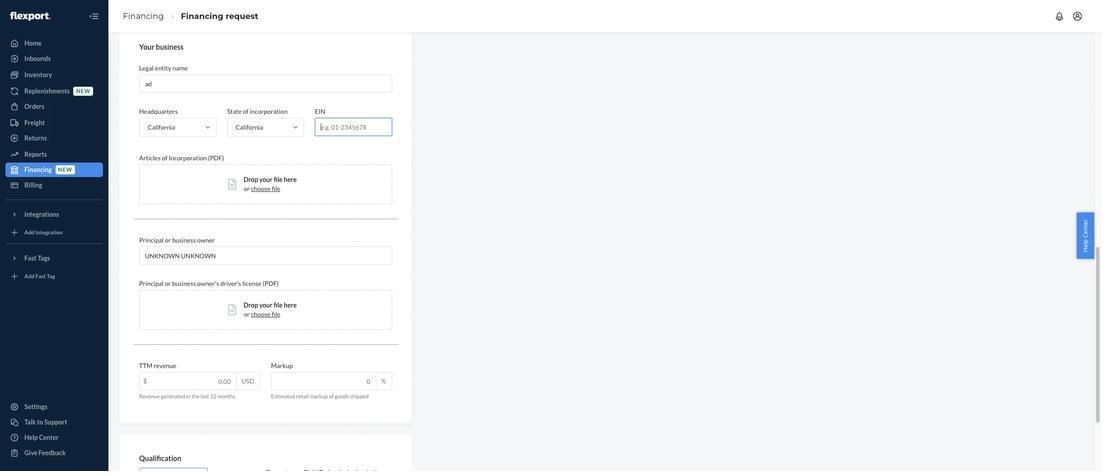 Task type: vqa. For each thing, say whether or not it's contained in the screenshot.
topmost Help Center
yes



Task type: locate. For each thing, give the bounding box(es) containing it.
last
[[201, 393, 209, 400]]

file
[[274, 176, 283, 184], [272, 185, 280, 193], [274, 302, 283, 309], [272, 311, 280, 318]]

integration
[[35, 229, 63, 236]]

0.00 text field
[[140, 373, 236, 390]]

add down fast tags
[[24, 273, 34, 280]]

fast
[[24, 254, 36, 262], [35, 273, 46, 280]]

1 vertical spatial center
[[39, 434, 59, 442]]

business up legal entity name
[[156, 43, 184, 51]]

choose
[[251, 185, 271, 193], [251, 311, 271, 318]]

settings
[[24, 403, 47, 411]]

fast tags
[[24, 254, 50, 262]]

1 horizontal spatial financing
[[123, 11, 164, 21]]

1 drop your file here or choose file from the top
[[244, 176, 297, 193]]

2 drop from the top
[[244, 302, 258, 309]]

e.g. 01-2345678 text field
[[316, 118, 392, 136]]

financing
[[123, 11, 164, 21], [181, 11, 223, 21], [24, 166, 52, 174]]

0 vertical spatial drop
[[244, 176, 258, 184]]

your for principal or business owner's driver's license (pdf)
[[259, 302, 273, 309]]

revenue generated in the last 12 months
[[139, 393, 235, 400]]

fast left tags
[[24, 254, 36, 262]]

help center
[[1082, 219, 1090, 252], [24, 434, 59, 442]]

billing link
[[5, 178, 103, 193]]

help center inside help center link
[[24, 434, 59, 442]]

1 vertical spatial here
[[284, 302, 297, 309]]

2 add from the top
[[24, 273, 34, 280]]

add integration link
[[5, 226, 103, 240]]

2 drop your file here or choose file from the top
[[244, 302, 297, 318]]

state
[[227, 108, 242, 115]]

0 vertical spatial choose
[[251, 185, 271, 193]]

generated
[[161, 393, 185, 400]]

1 vertical spatial choose
[[251, 311, 271, 318]]

1 vertical spatial add
[[24, 273, 34, 280]]

usd
[[242, 377, 254, 385]]

here
[[284, 176, 297, 184], [284, 302, 297, 309]]

your for articles of incorporation (pdf)
[[259, 176, 273, 184]]

2 vertical spatial business
[[172, 280, 196, 287]]

2 horizontal spatial financing
[[181, 11, 223, 21]]

state of incorporation
[[227, 108, 288, 115]]

replenishments
[[24, 87, 70, 95]]

financing for financing link
[[123, 11, 164, 21]]

new down reports 'link'
[[58, 167, 72, 173]]

tags
[[38, 254, 50, 262]]

articles of incorporation (pdf)
[[139, 154, 224, 162]]

0 vertical spatial drop your file here or choose file
[[244, 176, 297, 193]]

of for articles
[[162, 154, 168, 162]]

0 vertical spatial of
[[243, 108, 249, 115]]

returns link
[[5, 131, 103, 146]]

markup
[[310, 393, 328, 400]]

home
[[24, 39, 42, 47]]

0 vertical spatial here
[[284, 176, 297, 184]]

california down state of incorporation
[[236, 123, 263, 131]]

(pdf) right incorporation
[[208, 154, 224, 162]]

request
[[226, 11, 258, 21]]

your
[[259, 176, 273, 184], [259, 302, 273, 309]]

support
[[44, 419, 67, 426]]

12
[[210, 393, 216, 400]]

1 principal from the top
[[139, 236, 164, 244]]

0 vertical spatial add
[[24, 229, 34, 236]]

business left owner's
[[172, 280, 196, 287]]

of
[[243, 108, 249, 115], [162, 154, 168, 162], [329, 393, 334, 400]]

drop
[[244, 176, 258, 184], [244, 302, 258, 309]]

1 drop from the top
[[244, 176, 258, 184]]

choose for articles of incorporation (pdf)
[[251, 185, 271, 193]]

fast left tag
[[35, 273, 46, 280]]

reports link
[[5, 147, 103, 162]]

(pdf)
[[208, 154, 224, 162], [263, 280, 279, 287]]

of right articles
[[162, 154, 168, 162]]

1 choose from the top
[[251, 185, 271, 193]]

2 choose from the top
[[251, 311, 271, 318]]

legal entity name
[[139, 64, 188, 72]]

%
[[381, 377, 386, 385]]

drop for principal or business owner's driver's license (pdf)
[[244, 302, 258, 309]]

legal
[[139, 64, 154, 72]]

revenue
[[154, 362, 176, 370]]

1 vertical spatial of
[[162, 154, 168, 162]]

give feedback
[[24, 449, 66, 457]]

add
[[24, 229, 34, 236], [24, 273, 34, 280]]

1 horizontal spatial (pdf)
[[263, 280, 279, 287]]

1 vertical spatial help
[[24, 434, 38, 442]]

revenue
[[139, 393, 160, 400]]

drop your file here or choose file for articles of incorporation (pdf)
[[244, 176, 297, 193]]

inbounds link
[[5, 52, 103, 66]]

owner
[[197, 236, 215, 244]]

financing left the request
[[181, 11, 223, 21]]

fast inside dropdown button
[[24, 254, 36, 262]]

1 file alt image from the top
[[228, 179, 237, 190]]

fast tags button
[[5, 251, 103, 266]]

(pdf) right the license
[[263, 280, 279, 287]]

1 horizontal spatial help
[[1082, 239, 1090, 252]]

principal for principal or business owner
[[139, 236, 164, 244]]

2 horizontal spatial of
[[329, 393, 334, 400]]

1 horizontal spatial center
[[1082, 219, 1090, 238]]

0 vertical spatial new
[[76, 88, 90, 95]]

2 principal from the top
[[139, 280, 164, 287]]

financing up the your
[[123, 11, 164, 21]]

1 vertical spatial (pdf)
[[263, 280, 279, 287]]

0 horizontal spatial help center
[[24, 434, 59, 442]]

1 vertical spatial principal
[[139, 280, 164, 287]]

0 vertical spatial principal
[[139, 236, 164, 244]]

0 vertical spatial center
[[1082, 219, 1090, 238]]

principal or business owner's driver's license (pdf)
[[139, 280, 279, 287]]

0 vertical spatial business
[[156, 43, 184, 51]]

Owner's full name field
[[139, 247, 392, 265]]

new for replenishments
[[76, 88, 90, 95]]

1 horizontal spatial california
[[236, 123, 263, 131]]

1 vertical spatial drop
[[244, 302, 258, 309]]

0 vertical spatial fast
[[24, 254, 36, 262]]

1 vertical spatial file alt image
[[228, 305, 237, 316]]

1 horizontal spatial of
[[243, 108, 249, 115]]

1 horizontal spatial help center
[[1082, 219, 1090, 252]]

1 vertical spatial drop your file here or choose file
[[244, 302, 297, 318]]

principal or business owner
[[139, 236, 215, 244]]

file alt image for owner's
[[228, 305, 237, 316]]

of right 'state'
[[243, 108, 249, 115]]

1 vertical spatial your
[[259, 302, 273, 309]]

1 here from the top
[[284, 176, 297, 184]]

help
[[1082, 239, 1090, 252], [24, 434, 38, 442]]

inventory link
[[5, 68, 103, 82]]

1 california from the left
[[148, 123, 175, 131]]

1 horizontal spatial new
[[76, 88, 90, 95]]

0 vertical spatial file alt image
[[228, 179, 237, 190]]

0 horizontal spatial of
[[162, 154, 168, 162]]

driver's
[[220, 280, 241, 287]]

2 your from the top
[[259, 302, 273, 309]]

add left integration
[[24, 229, 34, 236]]

e.g. Intense Incense inc. field
[[139, 75, 392, 93]]

principal
[[139, 236, 164, 244], [139, 280, 164, 287]]

new up orders link at the left of page
[[76, 88, 90, 95]]

talk
[[24, 419, 36, 426]]

new
[[76, 88, 90, 95], [58, 167, 72, 173]]

1 vertical spatial help center
[[24, 434, 59, 442]]

1 vertical spatial business
[[172, 236, 196, 244]]

tag
[[47, 273, 55, 280]]

estimated
[[271, 393, 295, 400]]

add for add integration
[[24, 229, 34, 236]]

feedback
[[39, 449, 66, 457]]

home link
[[5, 36, 103, 51]]

0 horizontal spatial help
[[24, 434, 38, 442]]

california
[[148, 123, 175, 131], [236, 123, 263, 131]]

1 vertical spatial new
[[58, 167, 72, 173]]

2 file alt image from the top
[[228, 305, 237, 316]]

financing link
[[123, 11, 164, 21]]

0 horizontal spatial new
[[58, 167, 72, 173]]

ttm
[[139, 362, 153, 370]]

in
[[186, 393, 191, 400]]

0 horizontal spatial california
[[148, 123, 175, 131]]

file alt image
[[228, 179, 237, 190], [228, 305, 237, 316]]

markup
[[271, 362, 293, 370]]

your
[[139, 43, 155, 51]]

integrations button
[[5, 207, 103, 222]]

financing down reports
[[24, 166, 52, 174]]

or
[[244, 185, 250, 193], [165, 236, 171, 244], [165, 280, 171, 287], [244, 311, 250, 318]]

0 vertical spatial help
[[1082, 239, 1090, 252]]

of left goods at the bottom left of page
[[329, 393, 334, 400]]

0 vertical spatial help center
[[1082, 219, 1090, 252]]

name
[[173, 64, 188, 72]]

1 your from the top
[[259, 176, 273, 184]]

choose for principal or business owner's driver's license (pdf)
[[251, 311, 271, 318]]

2 here from the top
[[284, 302, 297, 309]]

license
[[242, 280, 262, 287]]

add for add fast tag
[[24, 273, 34, 280]]

0 vertical spatial your
[[259, 176, 273, 184]]

articles
[[139, 154, 161, 162]]

business for owner's
[[172, 280, 196, 287]]

business left owner on the bottom left
[[172, 236, 196, 244]]

california down headquarters
[[148, 123, 175, 131]]

2 california from the left
[[236, 123, 263, 131]]

1 vertical spatial fast
[[35, 273, 46, 280]]

business
[[156, 43, 184, 51], [172, 236, 196, 244], [172, 280, 196, 287]]

0 vertical spatial (pdf)
[[208, 154, 224, 162]]

1 add from the top
[[24, 229, 34, 236]]

$
[[143, 377, 147, 385]]



Task type: describe. For each thing, give the bounding box(es) containing it.
center inside button
[[1082, 219, 1090, 238]]

principal for principal or business owner's driver's license (pdf)
[[139, 280, 164, 287]]

estimated retail markup of goods shipped
[[271, 393, 369, 400]]

reports
[[24, 151, 47, 158]]

inventory
[[24, 71, 52, 79]]

your business
[[139, 43, 184, 51]]

drop for articles of incorporation (pdf)
[[244, 176, 258, 184]]

owner's
[[197, 280, 219, 287]]

freight link
[[5, 116, 103, 130]]

shipped
[[350, 393, 369, 400]]

here for articles of incorporation (pdf)
[[284, 176, 297, 184]]

breadcrumbs navigation
[[116, 3, 266, 30]]

orders link
[[5, 99, 103, 114]]

entity
[[155, 64, 171, 72]]

help inside button
[[1082, 239, 1090, 252]]

drop your file here or choose file for principal or business owner's driver's license (pdf)
[[244, 302, 297, 318]]

goods
[[335, 393, 349, 400]]

close navigation image
[[89, 11, 99, 22]]

returns
[[24, 134, 47, 142]]

talk to support link
[[5, 415, 103, 430]]

settings link
[[5, 400, 103, 414]]

headquarters
[[139, 108, 178, 115]]

add integration
[[24, 229, 63, 236]]

ttm revenue
[[139, 362, 176, 370]]

freight
[[24, 119, 45, 127]]

file alt image for (pdf)
[[228, 179, 237, 190]]

talk to support
[[24, 419, 67, 426]]

california for headquarters
[[148, 123, 175, 131]]

help center button
[[1077, 213, 1095, 259]]

help center inside help center button
[[1082, 219, 1090, 252]]

financing request link
[[181, 11, 258, 21]]

0 text field
[[272, 373, 376, 390]]

billing
[[24, 181, 42, 189]]

ein
[[315, 108, 325, 115]]

months
[[217, 393, 235, 400]]

incorporation
[[250, 108, 288, 115]]

0 horizontal spatial (pdf)
[[208, 154, 224, 162]]

incorporation
[[169, 154, 207, 162]]

integrations
[[24, 211, 59, 218]]

financing for financing request
[[181, 11, 223, 21]]

2 vertical spatial of
[[329, 393, 334, 400]]

open account menu image
[[1073, 11, 1083, 22]]

0 horizontal spatial center
[[39, 434, 59, 442]]

financing request
[[181, 11, 258, 21]]

give feedback button
[[5, 446, 103, 461]]

new for financing
[[58, 167, 72, 173]]

add fast tag
[[24, 273, 55, 280]]

orders
[[24, 103, 44, 110]]

open notifications image
[[1054, 11, 1065, 22]]

here for principal or business owner's driver's license (pdf)
[[284, 302, 297, 309]]

flexport logo image
[[10, 12, 51, 21]]

help center link
[[5, 431, 103, 445]]

inbounds
[[24, 55, 51, 62]]

business for owner
[[172, 236, 196, 244]]

give
[[24, 449, 37, 457]]

retail
[[296, 393, 309, 400]]

california for state of incorporation
[[236, 123, 263, 131]]

0 horizontal spatial financing
[[24, 166, 52, 174]]

of for state
[[243, 108, 249, 115]]

to
[[37, 419, 43, 426]]

add fast tag link
[[5, 269, 103, 284]]

the
[[192, 393, 200, 400]]

qualification
[[139, 454, 181, 463]]



